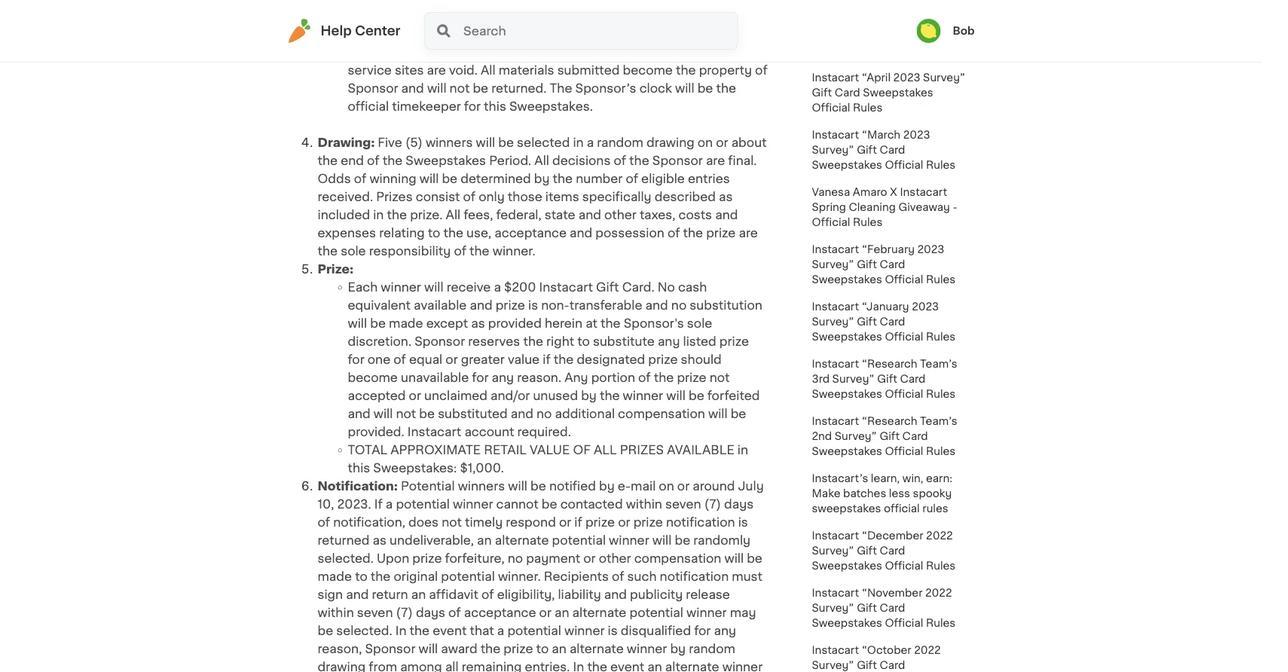 Task type: describe. For each thing, give the bounding box(es) containing it.
survey" inside instacart "research team's 3rd survey" gift card sweepstakes official rules
[[833, 374, 875, 384]]

"december
[[862, 531, 924, 541]]

1 horizontal spatial days
[[724, 498, 754, 510]]

survey" for instacart "may 2023 survey" gift card sweepstakes official rules
[[923, 15, 965, 26]]

total
[[348, 444, 388, 456]]

the down portion
[[600, 390, 620, 402]]

forfeiture,
[[445, 552, 505, 564]]

spooky
[[913, 488, 952, 499]]

2nd
[[812, 431, 832, 442]]

prize down undeliverable,
[[412, 552, 442, 564]]

prize up provided at the left
[[496, 299, 525, 311]]

potential down eligibility, on the left of page
[[508, 625, 561, 637]]

to up the entries.
[[536, 643, 549, 655]]

the up value
[[523, 335, 543, 347]]

2023 for "january
[[912, 301, 939, 312]]

of right portion
[[638, 372, 651, 384]]

official
[[884, 503, 920, 514]]

0 horizontal spatial days
[[416, 607, 445, 619]]

undeliverable,
[[390, 534, 474, 546]]

sign
[[318, 589, 343, 601]]

gift for instacart "april 2023 survey" gift card sweepstakes official rules
[[812, 87, 832, 98]]

on inside potential winners will be notified by e-mail on or around july 10, 2023. if a potential winner cannot be contacted within seven (7) days of notification, does not timely respond or if prize or prize notification is returned as undeliverable, an alternate potential winner will be randomly selected. upon prize forfeiture, no payment or other compensation will be made to the original potential winner. recipients of such notification must sign and return an affidavit of eligibility, liability and publicity release within seven (7) days of acceptance or an alternate potential winner may be selected. in the event that a potential winner is disqualified for any reason, sponsor will award the prize to an alternate winner by random drawing from among all remaining entries. in the event an altern
[[659, 480, 674, 492]]

instacart for instacart "may 2023 survey" gift card sweepstakes official rules
[[812, 15, 859, 26]]

card inside instacart "research team's 2nd survey" gift card sweepstakes official rules
[[903, 431, 928, 442]]

and down and/or
[[511, 408, 534, 420]]

and down receive
[[470, 299, 493, 311]]

or down unavailable
[[409, 390, 421, 402]]

taxes,
[[640, 209, 676, 221]]

the right the entries.
[[587, 661, 607, 672]]

reserves
[[468, 335, 520, 347]]

sweepstakes for instacart "november 2022 survey" gift card sweepstakes official rules
[[812, 618, 882, 629]]

instacart for instacart "november 2022 survey" gift card sweepstakes official rules
[[812, 588, 859, 598]]

survey" inside instacart "research team's 2nd survey" gift card sweepstakes official rules
[[835, 431, 877, 442]]

of down taxes,
[[668, 227, 680, 239]]

unavailable
[[401, 372, 469, 384]]

survey" for instacart "november 2022 survey" gift card sweepstakes official rules
[[812, 603, 854, 613]]

and up sponsor's
[[646, 299, 668, 311]]

the up odds
[[318, 155, 338, 167]]

official for "january
[[885, 332, 924, 342]]

"research for 2nd
[[862, 416, 918, 427]]

substitute
[[593, 335, 655, 347]]

$200
[[504, 281, 536, 293]]

will up consist
[[420, 173, 439, 185]]

should
[[681, 353, 722, 366]]

win,
[[903, 473, 924, 484]]

all
[[594, 444, 617, 456]]

center
[[355, 24, 401, 37]]

of up receive
[[454, 245, 467, 257]]

1 vertical spatial in
[[573, 661, 584, 672]]

of down 10,
[[318, 516, 330, 528]]

of up specifically
[[626, 173, 638, 185]]

sweepstakes inside "five (5) winners will be selected in a random drawing on or about the end of the sweepstakes period. all decisions of the sponsor are final. odds of winning will be determined by the number of eligible entries received. prizes consist of only those items specifically described as included in the prize. all fees, federal, state and other taxes, costs and expenses relating to the use, acceptance and possession of the prize are the sole responsibility of the winner."
[[406, 155, 486, 167]]

survey" for instacart "april 2023 survey" gift card sweepstakes official rules
[[923, 72, 966, 83]]

instacart for instacart "research team's 3rd survey" gift card sweepstakes official rules
[[812, 359, 859, 369]]

potential up does
[[396, 498, 450, 510]]

those
[[508, 191, 542, 203]]

will down 'should'
[[666, 390, 686, 402]]

substituted
[[438, 408, 508, 420]]

1 vertical spatial notification
[[660, 571, 729, 583]]

official inside vanesa amaro x instacart spring cleaning giveaway - official rules
[[812, 217, 850, 228]]

available
[[414, 299, 467, 311]]

responsibility
[[369, 245, 451, 257]]

1 vertical spatial alternate
[[572, 607, 627, 619]]

0 vertical spatial in
[[573, 136, 584, 148]]

the left use,
[[443, 227, 464, 239]]

will down randomly
[[725, 552, 744, 564]]

prize up remaining
[[504, 643, 533, 655]]

a right that
[[497, 625, 504, 637]]

instacart image
[[288, 19, 312, 43]]

cleaning
[[849, 202, 896, 213]]

the down the right
[[554, 353, 574, 366]]

made inside 'prize: each winner will receive a $200 instacart gift card. no cash equivalent available and prize is non-transferable and no substitution will be made except as provided herein at the sponsor's sole discretion. sponsor reserves the right to substitute any listed prize for one of equal or greater value if the designated prize should become unavailable for any reason. any portion of the prize not accepted or unclaimed and/or unused by the winner will be forfeited and will not be substituted and no additional compensation will be provided. instacart account required. total approximate retail value of all prizes available in this sweepstakes: $1,000.'
[[389, 317, 423, 329]]

will down accepted
[[374, 408, 393, 420]]

of down the affidavit in the left bottom of the page
[[449, 607, 461, 619]]

drawing inside potential winners will be notified by e-mail on or around july 10, 2023. if a potential winner cannot be contacted within seven (7) days of notification, does not timely respond or if prize or prize notification is returned as undeliverable, an alternate potential winner will be randomly selected. upon prize forfeiture, no payment or other compensation will be made to the original potential winner. recipients of such notification must sign and return an affidavit of eligibility, liability and publicity release within seven (7) days of acceptance or an alternate potential winner may be selected. in the event that a potential winner is disqualified for any reason, sponsor will award the prize to an alternate winner by random drawing from among all remaining entries. in the event an altern
[[318, 661, 366, 672]]

potential up "payment"
[[552, 534, 606, 546]]

random inside "five (5) winners will be selected in a random drawing on or about the end of the sweepstakes period. all decisions of the sponsor are final. odds of winning will be determined by the number of eligible entries received. prizes consist of only those items specifically described as included in the prize. all fees, federal, state and other taxes, costs and expenses relating to the use, acceptance and possession of the prize are the sole responsibility of the winner."
[[597, 136, 644, 148]]

notification,
[[333, 516, 405, 528]]

prizes
[[620, 444, 664, 456]]

sponsor inside 'prize: each winner will receive a $200 instacart gift card. no cash equivalent available and prize is non-transferable and no substitution will be made except as provided herein at the sponsor's sole discretion. sponsor reserves the right to substitute any listed prize for one of equal or greater value if the designated prize should become unavailable for any reason. any portion of the prize not accepted or unclaimed and/or unused by the winner will be forfeited and will not be substituted and no additional compensation will be provided. instacart account required. total approximate retail value of all prizes available in this sweepstakes: $1,000.'
[[415, 335, 465, 347]]

help
[[321, 24, 352, 37]]

official inside instacart "research team's 3rd survey" gift card sweepstakes official rules
[[885, 389, 924, 399]]

of left "such" in the bottom of the page
[[612, 571, 624, 583]]

2022 for "october
[[914, 645, 941, 656]]

except
[[426, 317, 468, 329]]

the up prize:
[[318, 245, 338, 257]]

or up the "recipients"
[[584, 552, 596, 564]]

other inside potential winners will be notified by e-mail on or around july 10, 2023. if a potential winner cannot be contacted within seven (7) days of notification, does not timely respond or if prize or prize notification is returned as undeliverable, an alternate potential winner will be randomly selected. upon prize forfeiture, no payment or other compensation will be made to the original potential winner. recipients of such notification must sign and return an affidavit of eligibility, liability and publicity release within seven (7) days of acceptance or an alternate potential winner may be selected. in the event that a potential winner is disqualified for any reason, sponsor will award the prize to an alternate winner by random drawing from among all remaining entries. in the event an altern
[[599, 552, 631, 564]]

survey" for instacart "october 2022 survey" gift car
[[812, 660, 854, 671]]

0 vertical spatial notification
[[666, 516, 735, 528]]

1 vertical spatial within
[[318, 607, 354, 619]]

gift inside instacart "research team's 3rd survey" gift card sweepstakes official rules
[[877, 374, 898, 384]]

be up respond
[[542, 498, 557, 510]]

prize:
[[318, 263, 354, 275]]

prize right listed on the right
[[720, 335, 749, 347]]

team's for instacart "research team's 3rd survey" gift card sweepstakes official rules
[[920, 359, 958, 369]]

or left around
[[677, 480, 690, 492]]

in inside 'prize: each winner will receive a $200 instacart gift card. no cash equivalent available and prize is non-transferable and no substitution will be made except as provided herein at the sponsor's sole discretion. sponsor reserves the right to substitute any listed prize for one of equal or greater value if the designated prize should become unavailable for any reason. any portion of the prize not accepted or unclaimed and/or unused by the winner will be forfeited and will not be substituted and no additional compensation will be provided. instacart account required. total approximate retail value of all prizes available in this sweepstakes: $1,000.'
[[738, 444, 748, 456]]

non-
[[541, 299, 570, 311]]

will up period. on the top of page
[[476, 136, 495, 148]]

0 horizontal spatial seven
[[357, 607, 393, 619]]

gift for instacart "december 2022 survey" gift card sweepstakes official rules
[[857, 546, 877, 556]]

of up 'number'
[[614, 155, 626, 167]]

winner up "such" in the bottom of the page
[[609, 534, 649, 546]]

will down forfeited
[[708, 408, 728, 420]]

period.
[[489, 155, 532, 167]]

value
[[508, 353, 540, 366]]

be up must
[[747, 552, 763, 564]]

will up among
[[419, 643, 438, 655]]

an down timely
[[477, 534, 492, 546]]

1 vertical spatial any
[[492, 372, 514, 384]]

the up items
[[553, 173, 573, 185]]

"march
[[862, 130, 901, 140]]

this
[[348, 462, 370, 474]]

by left e-
[[599, 480, 615, 492]]

be down 'should'
[[689, 390, 704, 402]]

the up eligible
[[629, 155, 649, 167]]

card for "february
[[880, 259, 905, 270]]

1 horizontal spatial is
[[608, 625, 618, 637]]

only
[[479, 191, 505, 203]]

sponsor inside "five (5) winners will be selected in a random drawing on or about the end of the sweepstakes period. all decisions of the sponsor are final. odds of winning will be determined by the number of eligible entries received. prizes consist of only those items specifically described as included in the prize. all fees, federal, state and other taxes, costs and expenses relating to the use, acceptance and possession of the prize are the sole responsibility of the winner."
[[652, 155, 703, 167]]

-
[[953, 202, 958, 213]]

winner up timely
[[453, 498, 493, 510]]

affidavit
[[429, 589, 479, 601]]

about
[[732, 136, 767, 148]]

returned
[[318, 534, 370, 546]]

be down unclaimed
[[419, 408, 435, 420]]

account
[[465, 426, 514, 438]]

vanesa
[[812, 187, 850, 197]]

be up cannot
[[531, 480, 546, 492]]

winner down liability
[[564, 625, 605, 637]]

be left randomly
[[675, 534, 691, 546]]

or up unavailable
[[446, 353, 458, 366]]

winner down portion
[[623, 390, 663, 402]]

team's for instacart "research team's 2nd survey" gift card sweepstakes official rules
[[920, 416, 958, 427]]

an down original
[[411, 589, 426, 601]]

be up period. on the top of page
[[498, 136, 514, 148]]

to inside 'prize: each winner will receive a $200 instacart gift card. no cash equivalent available and prize is non-transferable and no substitution will be made except as provided herein at the sponsor's sole discretion. sponsor reserves the right to substitute any listed prize for one of equal or greater value if the designated prize should become unavailable for any reason. any portion of the prize not accepted or unclaimed and/or unused by the winner will be forfeited and will not be substituted and no additional compensation will be provided. instacart account required. total approximate retail value of all prizes available in this sweepstakes: $1,000.'
[[577, 335, 590, 347]]

available
[[667, 444, 735, 456]]

less
[[889, 488, 910, 499]]

entries
[[688, 173, 730, 185]]

Search search field
[[462, 13, 737, 49]]

a right if
[[386, 498, 393, 510]]

by inside "five (5) winners will be selected in a random drawing on or about the end of the sweepstakes period. all decisions of the sponsor are final. odds of winning will be determined by the number of eligible entries received. prizes consist of only those items specifically described as included in the prize. all fees, federal, state and other taxes, costs and expenses relating to the use, acceptance and possession of the prize are the sole responsibility of the winner."
[[534, 173, 550, 185]]

the down use,
[[470, 245, 490, 257]]

described
[[655, 191, 716, 203]]

winner down the disqualified
[[627, 643, 667, 655]]

be down forfeited
[[731, 408, 746, 420]]

instacart "may 2023 survey" gift card sweepstakes official rules link
[[803, 7, 975, 64]]

official for "may
[[812, 45, 850, 56]]

survey" for instacart "february 2023 survey" gift card sweepstakes official rules
[[812, 259, 854, 270]]

sweepstakes inside instacart "research team's 3rd survey" gift card sweepstakes official rules
[[812, 389, 882, 399]]

the up winning
[[383, 155, 403, 167]]

an up the entries.
[[552, 643, 567, 655]]

the down the costs
[[683, 227, 703, 239]]

may
[[730, 607, 756, 619]]

instacart "research team's 2nd survey" gift card sweepstakes official rules
[[812, 416, 958, 457]]

cannot
[[496, 498, 539, 510]]

instacart "october 2022 survey" gift car
[[812, 645, 956, 672]]

equal
[[409, 353, 443, 366]]

that
[[470, 625, 494, 637]]

instacart "november 2022 survey" gift card sweepstakes official rules link
[[803, 580, 975, 637]]

as inside potential winners will be notified by e-mail on or around july 10, 2023. if a potential winner cannot be contacted within seven (7) days of notification, does not timely respond or if prize or prize notification is returned as undeliverable, an alternate potential winner will be randomly selected. upon prize forfeiture, no payment or other compensation will be made to the original potential winner. recipients of such notification must sign and return an affidavit of eligibility, liability and publicity release within seven (7) days of acceptance or an alternate potential winner may be selected. in the event that a potential winner is disqualified for any reason, sponsor will award the prize to an alternate winner by random drawing from among all remaining entries. in the event an altern
[[373, 534, 387, 546]]

be up reason,
[[318, 625, 333, 637]]

and down state
[[570, 227, 593, 239]]

1 vertical spatial in
[[373, 209, 384, 221]]

specifically
[[582, 191, 652, 203]]

prize down mail
[[634, 516, 663, 528]]

instacart "december 2022 survey" gift card sweepstakes official rules
[[812, 531, 956, 571]]

prize down 'should'
[[677, 372, 707, 384]]

unused
[[533, 390, 578, 402]]

gift inside 'prize: each winner will receive a $200 instacart gift card. no cash equivalent available and prize is non-transferable and no substitution will be made except as provided herein at the sponsor's sole discretion. sponsor reserves the right to substitute any listed prize for one of equal or greater value if the designated prize should become unavailable for any reason. any portion of the prize not accepted or unclaimed and/or unused by the winner will be forfeited and will not be substituted and no additional compensation will be provided. instacart account required. total approximate retail value of all prizes available in this sweepstakes: $1,000.'
[[596, 281, 619, 293]]

eligibility,
[[497, 589, 555, 601]]

the down prizes
[[387, 209, 407, 221]]

the up return
[[371, 571, 391, 583]]

such
[[628, 571, 657, 583]]

card for "december
[[880, 546, 905, 556]]

a inside "five (5) winners will be selected in a random drawing on or about the end of the sweepstakes period. all decisions of the sponsor are final. odds of winning will be determined by the number of eligible entries received. prizes consist of only those items specifically described as included in the prize. all fees, federal, state and other taxes, costs and expenses relating to the use, acceptance and possession of the prize are the sole responsibility of the winner."
[[587, 136, 594, 148]]

prizes
[[376, 191, 413, 203]]

1 horizontal spatial no
[[537, 408, 552, 420]]

from
[[369, 661, 397, 672]]

instacart for instacart "research team's 2nd survey" gift card sweepstakes official rules
[[812, 416, 859, 427]]

transferable
[[570, 299, 642, 311]]

of down end
[[354, 173, 367, 185]]

spring
[[812, 202, 846, 213]]

on inside "five (5) winners will be selected in a random drawing on or about the end of the sweepstakes period. all decisions of the sponsor are final. odds of winning will be determined by the number of eligible entries received. prizes consist of only those items specifically described as included in the prize. all fees, federal, state and other taxes, costs and expenses relating to the use, acceptance and possession of the prize are the sole responsibility of the winner."
[[698, 136, 713, 148]]

if inside 'prize: each winner will receive a $200 instacart gift card. no cash equivalent available and prize is non-transferable and no substitution will be made except as provided herein at the sponsor's sole discretion. sponsor reserves the right to substitute any listed prize for one of equal or greater value if the designated prize should become unavailable for any reason. any portion of the prize not accepted or unclaimed and/or unused by the winner will be forfeited and will not be substituted and no additional compensation will be provided. instacart account required. total approximate retail value of all prizes available in this sweepstakes: $1,000.'
[[543, 353, 551, 366]]

substitution
[[690, 299, 763, 311]]

selected
[[517, 136, 570, 148]]

the up remaining
[[481, 643, 501, 655]]

instacart's
[[812, 473, 868, 484]]

prize down sponsor's
[[648, 353, 678, 366]]

acceptance inside potential winners will be notified by e-mail on or around july 10, 2023. if a potential winner cannot be contacted within seven (7) days of notification, does not timely respond or if prize or prize notification is returned as undeliverable, an alternate potential winner will be randomly selected. upon prize forfeiture, no payment or other compensation will be made to the original potential winner. recipients of such notification must sign and return an affidavit of eligibility, liability and publicity release within seven (7) days of acceptance or an alternate potential winner may be selected. in the event that a potential winner is disqualified for any reason, sponsor will award the prize to an alternate winner by random drawing from among all remaining entries. in the event an altern
[[464, 607, 536, 619]]

1 horizontal spatial event
[[611, 661, 644, 672]]

amaro
[[853, 187, 887, 197]]

potential down the forfeiture,
[[441, 571, 495, 583]]

instacart "march 2023 survey" gift card sweepstakes official rules
[[812, 130, 956, 170]]

each
[[348, 281, 378, 293]]

entries.
[[525, 661, 570, 672]]

be up consist
[[442, 173, 458, 185]]

of right end
[[367, 155, 380, 167]]

state
[[545, 209, 576, 221]]

winner down the release at the right
[[687, 607, 727, 619]]

instacart for instacart "december 2022 survey" gift card sweepstakes official rules
[[812, 531, 859, 541]]

received.
[[318, 191, 373, 203]]

$1,000.
[[460, 462, 504, 474]]

number
[[576, 173, 623, 185]]

or down e-
[[618, 516, 631, 528]]

0 vertical spatial in
[[396, 625, 407, 637]]

card for "march
[[880, 145, 905, 155]]

winner. inside "five (5) winners will be selected in a random drawing on or about the end of the sweepstakes period. all decisions of the sponsor are final. odds of winning will be determined by the number of eligible entries received. prizes consist of only those items specifically described as included in the prize. all fees, federal, state and other taxes, costs and expenses relating to the use, acceptance and possession of the prize are the sole responsibility of the winner."
[[493, 245, 536, 257]]

final.
[[728, 155, 757, 167]]

the right portion
[[654, 372, 674, 384]]

instacart "october 2022 survey" gift car link
[[803, 637, 975, 672]]

rules for "december
[[926, 561, 956, 571]]

forfeited
[[708, 390, 760, 402]]

and right state
[[579, 209, 601, 221]]

winner up equivalent
[[381, 281, 421, 293]]

card for "april
[[835, 87, 860, 98]]

1 vertical spatial selected.
[[336, 625, 392, 637]]

0 vertical spatial (7)
[[704, 498, 721, 510]]

made inside potential winners will be notified by e-mail on or around july 10, 2023. if a potential winner cannot be contacted within seven (7) days of notification, does not timely respond or if prize or prize notification is returned as undeliverable, an alternate potential winner will be randomly selected. upon prize forfeiture, no payment or other compensation will be made to the original potential winner. recipients of such notification must sign and return an affidavit of eligibility, liability and publicity release within seven (7) days of acceptance or an alternate potential winner may be selected. in the event that a potential winner is disqualified for any reason, sponsor will award the prize to an alternate winner by random drawing from among all remaining entries. in the event an altern
[[318, 571, 352, 583]]

instacart "april 2023 survey" gift card sweepstakes official rules link
[[803, 64, 975, 121]]

and right the costs
[[715, 209, 738, 221]]

gift for instacart "october 2022 survey" gift car
[[857, 660, 877, 671]]

gift for instacart "may 2023 survey" gift card sweepstakes official rules
[[812, 30, 832, 41]]

value
[[530, 444, 570, 456]]

by down the disqualified
[[670, 643, 686, 655]]

winners inside "five (5) winners will be selected in a random drawing on or about the end of the sweepstakes period. all decisions of the sponsor are final. odds of winning will be determined by the number of eligible entries received. prizes consist of only those items specifically described as included in the prize. all fees, federal, state and other taxes, costs and expenses relating to the use, acceptance and possession of the prize are the sole responsibility of the winner."
[[426, 136, 473, 148]]

five (5) winners will be selected in a random drawing on or about the end of the sweepstakes period. all decisions of the sponsor are final. odds of winning will be determined by the number of eligible entries received. prizes consist of only those items specifically described as included in the prize. all fees, federal, state and other taxes, costs and expenses relating to the use, acceptance and possession of the prize are the sole responsibility of the winner.
[[318, 136, 767, 257]]

prize down contacted
[[586, 516, 615, 528]]

an down liability
[[555, 607, 569, 619]]

1 horizontal spatial all
[[535, 155, 549, 167]]

and right sign
[[346, 589, 369, 601]]

to inside "five (5) winners will be selected in a random drawing on or about the end of the sweepstakes period. all decisions of the sponsor are final. odds of winning will be determined by the number of eligible entries received. prizes consist of only those items specifically described as included in the prize. all fees, federal, state and other taxes, costs and expenses relating to the use, acceptance and possession of the prize are the sole responsibility of the winner."
[[428, 227, 440, 239]]

instacart up non-
[[539, 281, 593, 293]]



Task type: vqa. For each thing, say whether or not it's contained in the screenshot.
AUTO-ORDERS link
no



Task type: locate. For each thing, give the bounding box(es) containing it.
2023 for "february
[[918, 244, 945, 255]]

2 vertical spatial 2022
[[914, 645, 941, 656]]

decisions
[[552, 155, 611, 167]]

official down the spring
[[812, 217, 850, 228]]

any inside potential winners will be notified by e-mail on or around july 10, 2023. if a potential winner cannot be contacted within seven (7) days of notification, does not timely respond or if prize or prize notification is returned as undeliverable, an alternate potential winner will be randomly selected. upon prize forfeiture, no payment or other compensation will be made to the original potential winner. recipients of such notification must sign and return an affidavit of eligibility, liability and publicity release within seven (7) days of acceptance or an alternate potential winner may be selected. in the event that a potential winner is disqualified for any reason, sponsor will award the prize to an alternate winner by random drawing from among all remaining entries. in the event an altern
[[714, 625, 736, 637]]

2022 for "november
[[925, 588, 952, 598]]

1 vertical spatial random
[[689, 643, 735, 655]]

0 horizontal spatial event
[[433, 625, 467, 637]]

an down the disqualified
[[648, 661, 662, 672]]

sweepstakes down the (5)
[[406, 155, 486, 167]]

gift inside instacart "february 2023 survey" gift card sweepstakes official rules
[[857, 259, 877, 270]]

or down contacted
[[559, 516, 571, 528]]

2 horizontal spatial not
[[710, 372, 730, 384]]

rules for "march
[[926, 160, 956, 170]]

not down accepted
[[396, 408, 416, 420]]

gift for instacart "february 2023 survey" gift card sweepstakes official rules
[[857, 259, 877, 270]]

1 vertical spatial no
[[537, 408, 552, 420]]

the down transferable
[[601, 317, 621, 329]]

1 vertical spatial as
[[471, 317, 485, 329]]

acceptance inside "five (5) winners will be selected in a random drawing on or about the end of the sweepstakes period. all decisions of the sponsor are final. odds of winning will be determined by the number of eligible entries received. prizes consist of only those items specifically described as included in the prize. all fees, federal, state and other taxes, costs and expenses relating to the use, acceptance and possession of the prize are the sole responsibility of the winner."
[[495, 227, 567, 239]]

drawing down reason,
[[318, 661, 366, 672]]

instacart up 3rd
[[812, 359, 859, 369]]

0 vertical spatial winner.
[[493, 245, 536, 257]]

other up "such" in the bottom of the page
[[599, 552, 631, 564]]

instacart inside instacart "research team's 2nd survey" gift card sweepstakes official rules
[[812, 416, 859, 427]]

1 vertical spatial (7)
[[396, 607, 413, 619]]

the up among
[[410, 625, 430, 637]]

official inside 'instacart "april 2023 survey" gift card sweepstakes official rules'
[[812, 102, 850, 113]]

rules
[[853, 45, 883, 56], [853, 102, 883, 113], [926, 160, 956, 170], [853, 217, 883, 228], [926, 274, 956, 285], [926, 332, 956, 342], [926, 389, 956, 399], [926, 446, 956, 457], [926, 561, 956, 571], [926, 618, 956, 629]]

other inside "five (5) winners will be selected in a random drawing on or about the end of the sweepstakes period. all decisions of the sponsor are final. odds of winning will be determined by the number of eligible entries received. prizes consist of only those items specifically described as included in the prize. all fees, federal, state and other taxes, costs and expenses relating to the use, acceptance and possession of the prize are the sole responsibility of the winner."
[[604, 209, 637, 221]]

card inside instacart "november 2022 survey" gift card sweepstakes official rules
[[880, 603, 905, 613]]

"research inside instacart "research team's 2nd survey" gift card sweepstakes official rules
[[862, 416, 918, 427]]

1 horizontal spatial not
[[442, 516, 462, 528]]

be
[[498, 136, 514, 148], [442, 173, 458, 185], [370, 317, 386, 329], [689, 390, 704, 402], [419, 408, 435, 420], [731, 408, 746, 420], [531, 480, 546, 492], [542, 498, 557, 510], [675, 534, 691, 546], [747, 552, 763, 564], [318, 625, 333, 637]]

sweepstakes inside instacart "march 2023 survey" gift card sweepstakes official rules
[[812, 160, 882, 170]]

0 vertical spatial drawing
[[647, 136, 695, 148]]

other down specifically
[[604, 209, 637, 221]]

team's inside instacart "research team's 3rd survey" gift card sweepstakes official rules
[[920, 359, 958, 369]]

notification up randomly
[[666, 516, 735, 528]]

required.
[[517, 426, 571, 438]]

a inside 'prize: each winner will receive a $200 instacart gift card. no cash equivalent available and prize is non-transferable and no substitution will be made except as provided herein at the sponsor's sole discretion. sponsor reserves the right to substitute any listed prize for one of equal or greater value if the designated prize should become unavailable for any reason. any portion of the prize not accepted or unclaimed and/or unused by the winner will be forfeited and will not be substituted and no additional compensation will be provided. instacart account required. total approximate retail value of all prizes available in this sweepstakes: $1,000.'
[[494, 281, 501, 293]]

remaining
[[462, 661, 522, 672]]

official
[[812, 45, 850, 56], [812, 102, 850, 113], [885, 160, 924, 170], [812, 217, 850, 228], [885, 274, 924, 285], [885, 332, 924, 342], [885, 389, 924, 399], [885, 446, 924, 457], [885, 561, 924, 571], [885, 618, 924, 629]]

gift inside instacart "october 2022 survey" gift car
[[857, 660, 877, 671]]

1 horizontal spatial random
[[689, 643, 735, 655]]

1 horizontal spatial any
[[658, 335, 680, 347]]

rules inside instacart "research team's 2nd survey" gift card sweepstakes official rules
[[926, 446, 956, 457]]

sole
[[341, 245, 366, 257], [687, 317, 712, 329]]

prize.
[[410, 209, 443, 221]]

relating
[[379, 227, 425, 239]]

sponsor's
[[624, 317, 684, 329]]

card down 'instacart "january 2023 survey" gift card sweepstakes official rules' link
[[900, 374, 926, 384]]

2023 right the "march
[[903, 130, 930, 140]]

gift inside instacart "may 2023 survey" gift card sweepstakes official rules
[[812, 30, 832, 41]]

0 horizontal spatial drawing
[[318, 661, 366, 672]]

for left one
[[348, 353, 365, 366]]

and up provided.
[[348, 408, 371, 420]]

be down equivalent
[[370, 317, 386, 329]]

prize
[[706, 227, 736, 239], [496, 299, 525, 311], [720, 335, 749, 347], [648, 353, 678, 366], [677, 372, 707, 384], [586, 516, 615, 528], [634, 516, 663, 528], [412, 552, 442, 564], [504, 643, 533, 655]]

2023 inside instacart "january 2023 survey" gift card sweepstakes official rules
[[912, 301, 939, 312]]

0 vertical spatial other
[[604, 209, 637, 221]]

for inside potential winners will be notified by e-mail on or around july 10, 2023. if a potential winner cannot be contacted within seven (7) days of notification, does not timely respond or if prize or prize notification is returned as undeliverable, an alternate potential winner will be randomly selected. upon prize forfeiture, no payment or other compensation will be made to the original potential winner. recipients of such notification must sign and return an affidavit of eligibility, liability and publicity release within seven (7) days of acceptance or an alternate potential winner may be selected. in the event that a potential winner is disqualified for any reason, sponsor will award the prize to an alternate winner by random drawing from among all remaining entries. in the event an altern
[[694, 625, 711, 637]]

"research down instacart "research team's 3rd survey" gift card sweepstakes official rules link
[[862, 416, 918, 427]]

rules inside instacart "research team's 3rd survey" gift card sweepstakes official rules
[[926, 389, 956, 399]]

0 horizontal spatial (7)
[[396, 607, 413, 619]]

instacart "december 2022 survey" gift card sweepstakes official rules link
[[803, 522, 975, 580]]

sponsor inside potential winners will be notified by e-mail on or around july 10, 2023. if a potential winner cannot be contacted within seven (7) days of notification, does not timely respond or if prize or prize notification is returned as undeliverable, an alternate potential winner will be randomly selected. upon prize forfeiture, no payment or other compensation will be made to the original potential winner. recipients of such notification must sign and return an affidavit of eligibility, liability and publicity release within seven (7) days of acceptance or an alternate potential winner may be selected. in the event that a potential winner is disqualified for any reason, sponsor will award the prize to an alternate winner by random drawing from among all remaining entries. in the event an altern
[[365, 643, 416, 655]]

by inside 'prize: each winner will receive a $200 instacart gift card. no cash equivalent available and prize is non-transferable and no substitution will be made except as provided herein at the sponsor's sole discretion. sponsor reserves the right to substitute any listed prize for one of equal or greater value if the designated prize should become unavailable for any reason. any portion of the prize not accepted or unclaimed and/or unused by the winner will be forfeited and will not be substituted and no additional compensation will be provided. instacart account required. total approximate retail value of all prizes available in this sweepstakes: $1,000.'
[[581, 390, 597, 402]]

official for "december
[[885, 561, 924, 571]]

2023 for "march
[[903, 130, 930, 140]]

1 vertical spatial winners
[[458, 480, 505, 492]]

instacart inside instacart "research team's 3rd survey" gift card sweepstakes official rules
[[812, 359, 859, 369]]

2 vertical spatial no
[[508, 552, 523, 564]]

card inside the instacart "december 2022 survey" gift card sweepstakes official rules
[[880, 546, 905, 556]]

0 vertical spatial selected.
[[318, 552, 374, 564]]

gift for instacart "march 2023 survey" gift card sweepstakes official rules
[[857, 145, 877, 155]]

1 vertical spatial sponsor
[[415, 335, 465, 347]]

1 vertical spatial sole
[[687, 317, 712, 329]]

0 vertical spatial alternate
[[495, 534, 549, 546]]

not up forfeited
[[710, 372, 730, 384]]

0 vertical spatial not
[[710, 372, 730, 384]]

0 horizontal spatial for
[[348, 353, 365, 366]]

2023 inside instacart "may 2023 survey" gift card sweepstakes official rules
[[893, 15, 920, 26]]

rules inside 'instacart "april 2023 survey" gift card sweepstakes official rules'
[[853, 102, 883, 113]]

selected. up reason,
[[336, 625, 392, 637]]

0 vertical spatial on
[[698, 136, 713, 148]]

"april
[[862, 72, 891, 83]]

rules down rules
[[926, 561, 956, 571]]

2 team's from the top
[[920, 416, 958, 427]]

no
[[671, 299, 687, 311], [537, 408, 552, 420], [508, 552, 523, 564]]

in
[[396, 625, 407, 637], [573, 661, 584, 672]]

1 vertical spatial "research
[[862, 416, 918, 427]]

winner. inside potential winners will be notified by e-mail on or around july 10, 2023. if a potential winner cannot be contacted within seven (7) days of notification, does not timely respond or if prize or prize notification is returned as undeliverable, an alternate potential winner will be randomly selected. upon prize forfeiture, no payment or other compensation will be made to the original potential winner. recipients of such notification must sign and return an affidavit of eligibility, liability and publicity release within seven (7) days of acceptance or an alternate potential winner may be selected. in the event that a potential winner is disqualified for any reason, sponsor will award the prize to an alternate winner by random drawing from among all remaining entries. in the event an altern
[[498, 571, 541, 583]]

2 horizontal spatial no
[[671, 299, 687, 311]]

rules for "january
[[926, 332, 956, 342]]

1 horizontal spatial on
[[698, 136, 713, 148]]

1 team's from the top
[[920, 359, 958, 369]]

card for "january
[[880, 317, 905, 327]]

instacart
[[812, 15, 859, 26], [812, 72, 859, 83], [812, 130, 859, 140], [900, 187, 947, 197], [812, 244, 859, 255], [539, 281, 593, 293], [812, 301, 859, 312], [812, 359, 859, 369], [812, 416, 859, 427], [408, 426, 461, 438], [812, 531, 859, 541], [812, 588, 859, 598], [812, 645, 859, 656]]

prize down the costs
[[706, 227, 736, 239]]

winner.
[[493, 245, 536, 257], [498, 571, 541, 583]]

official for "march
[[885, 160, 924, 170]]

survey" for instacart "december 2022 survey" gift card sweepstakes official rules
[[812, 546, 854, 556]]

instacart inside instacart "march 2023 survey" gift card sweepstakes official rules
[[812, 130, 859, 140]]

sweepstakes up "october
[[812, 618, 882, 629]]

for down the greater
[[472, 372, 489, 384]]

in down prizes
[[373, 209, 384, 221]]

drawing inside "five (5) winners will be selected in a random drawing on or about the end of the sweepstakes period. all decisions of the sponsor are final. odds of winning will be determined by the number of eligible entries received. prizes consist of only those items specifically described as included in the prize. all fees, federal, state and other taxes, costs and expenses relating to the use, acceptance and possession of the prize are the sole responsibility of the winner."
[[647, 136, 695, 148]]

instacart up approximate
[[408, 426, 461, 438]]

rules for "may
[[853, 45, 883, 56]]

sweepstakes for instacart "may 2023 survey" gift card sweepstakes official rules
[[863, 30, 934, 41]]

if down contacted
[[575, 516, 582, 528]]

is inside 'prize: each winner will receive a $200 instacart gift card. no cash equivalent available and prize is non-transferable and no substitution will be made except as provided herein at the sponsor's sole discretion. sponsor reserves the right to substitute any listed prize for one of equal or greater value if the designated prize should become unavailable for any reason. any portion of the prize not accepted or unclaimed and/or unused by the winner will be forfeited and will not be substituted and no additional compensation will be provided. instacart account required. total approximate retail value of all prizes available in this sweepstakes: $1,000.'
[[528, 299, 538, 311]]

1 horizontal spatial as
[[471, 317, 485, 329]]

0 horizontal spatial no
[[508, 552, 523, 564]]

instacart for instacart "april 2023 survey" gift card sweepstakes official rules
[[812, 72, 859, 83]]

rules for "february
[[926, 274, 956, 285]]

or down eligibility, on the left of page
[[539, 607, 552, 619]]

to down returned
[[355, 571, 368, 583]]

0 horizontal spatial if
[[543, 353, 551, 366]]

rules up instacart "october 2022 survey" gift car link
[[926, 618, 956, 629]]

of
[[367, 155, 380, 167], [614, 155, 626, 167], [354, 173, 367, 185], [626, 173, 638, 185], [463, 191, 476, 203], [668, 227, 680, 239], [454, 245, 467, 257], [394, 353, 406, 366], [638, 372, 651, 384], [318, 516, 330, 528], [612, 571, 624, 583], [482, 589, 494, 601], [449, 607, 461, 619]]

0 vertical spatial random
[[597, 136, 644, 148]]

earn:
[[926, 473, 953, 484]]

official inside instacart "research team's 2nd survey" gift card sweepstakes official rules
[[885, 446, 924, 457]]

survey" inside instacart "january 2023 survey" gift card sweepstakes official rules
[[812, 317, 854, 327]]

0 vertical spatial made
[[389, 317, 423, 329]]

0 horizontal spatial on
[[659, 480, 674, 492]]

seven down return
[[357, 607, 393, 619]]

recipients
[[544, 571, 609, 583]]

are up entries on the right
[[706, 155, 725, 167]]

as up reserves
[[471, 317, 485, 329]]

expenses
[[318, 227, 376, 239]]

0 vertical spatial is
[[528, 299, 538, 311]]

2 horizontal spatial for
[[694, 625, 711, 637]]

1 horizontal spatial in
[[573, 661, 584, 672]]

official inside instacart "february 2023 survey" gift card sweepstakes official rules
[[885, 274, 924, 285]]

and right liability
[[604, 589, 627, 601]]

card down "november on the right bottom of the page
[[880, 603, 905, 613]]

of right one
[[394, 353, 406, 366]]

instacart's learn, win, earn: make batches less spooky sweepstakes official rules link
[[803, 465, 975, 522]]

release
[[686, 589, 730, 601]]

federal,
[[496, 209, 542, 221]]

of
[[573, 444, 591, 456]]

of right the affidavit in the left bottom of the page
[[482, 589, 494, 601]]

instacart inside instacart "may 2023 survey" gift card sweepstakes official rules
[[812, 15, 859, 26]]

gift for instacart "november 2022 survey" gift card sweepstakes official rules
[[857, 603, 877, 613]]

instacart inside vanesa amaro x instacart spring cleaning giveaway - official rules
[[900, 187, 947, 197]]

1 vertical spatial 2022
[[925, 588, 952, 598]]

2 vertical spatial is
[[608, 625, 618, 637]]

instacart for instacart "january 2023 survey" gift card sweepstakes official rules
[[812, 301, 859, 312]]

"research
[[862, 359, 918, 369], [862, 416, 918, 427]]

card inside instacart "january 2023 survey" gift card sweepstakes official rules
[[880, 317, 905, 327]]

"research for 3rd
[[862, 359, 918, 369]]

cash
[[678, 281, 707, 293]]

instacart inside instacart "january 2023 survey" gift card sweepstakes official rules
[[812, 301, 859, 312]]

0 vertical spatial are
[[706, 155, 725, 167]]

for down the release at the right
[[694, 625, 711, 637]]

2022 down rules
[[926, 531, 953, 541]]

winners inside potential winners will be notified by e-mail on or around july 10, 2023. if a potential winner cannot be contacted within seven (7) days of notification, does not timely respond or if prize or prize notification is returned as undeliverable, an alternate potential winner will be randomly selected. upon prize forfeiture, no payment or other compensation will be made to the original potential winner. recipients of such notification must sign and return an affidavit of eligibility, liability and publicity release within seven (7) days of acceptance or an alternate potential winner may be selected. in the event that a potential winner is disqualified for any reason, sponsor will award the prize to an alternate winner by random drawing from among all remaining entries. in the event an altern
[[458, 480, 505, 492]]

instacart inside instacart "november 2022 survey" gift card sweepstakes official rules
[[812, 588, 859, 598]]

0 horizontal spatial is
[[528, 299, 538, 311]]

0 vertical spatial seven
[[665, 498, 701, 510]]

0 vertical spatial team's
[[920, 359, 958, 369]]

sweepstakes for instacart "january 2023 survey" gift card sweepstakes official rules
[[812, 332, 882, 342]]

1 vertical spatial acceptance
[[464, 607, 536, 619]]

1 horizontal spatial (7)
[[704, 498, 721, 510]]

card inside instacart "research team's 3rd survey" gift card sweepstakes official rules
[[900, 374, 926, 384]]

1 vertical spatial team's
[[920, 416, 958, 427]]

notified
[[549, 480, 596, 492]]

2 horizontal spatial any
[[714, 625, 736, 637]]

gift inside instacart "research team's 2nd survey" gift card sweepstakes official rules
[[880, 431, 900, 442]]

sweepstakes inside instacart "november 2022 survey" gift card sweepstakes official rules
[[812, 618, 882, 629]]

random down 'may'
[[689, 643, 735, 655]]

team's down 'instacart "january 2023 survey" gift card sweepstakes official rules' link
[[920, 359, 958, 369]]

survey" inside instacart "february 2023 survey" gift card sweepstakes official rules
[[812, 259, 854, 270]]

consist
[[416, 191, 460, 203]]

0 vertical spatial compensation
[[618, 408, 705, 420]]

2023 inside 'instacart "april 2023 survey" gift card sweepstakes official rules'
[[894, 72, 921, 83]]

official up 'instacart "april 2023 survey" gift card sweepstakes official rules'
[[812, 45, 850, 56]]

0 horizontal spatial all
[[446, 209, 461, 221]]

costs
[[679, 209, 712, 221]]

1 vertical spatial days
[[416, 607, 445, 619]]

sweepstakes down 3rd
[[812, 389, 882, 399]]

survey" for instacart "january 2023 survey" gift card sweepstakes official rules
[[812, 317, 854, 327]]

0 vertical spatial acceptance
[[495, 227, 567, 239]]

0 vertical spatial sponsor
[[652, 155, 703, 167]]

2022 inside instacart "november 2022 survey" gift card sweepstakes official rules
[[925, 588, 952, 598]]

compensation inside potential winners will be notified by e-mail on or around july 10, 2023. if a potential winner cannot be contacted within seven (7) days of notification, does not timely respond or if prize or prize notification is returned as undeliverable, an alternate potential winner will be randomly selected. upon prize forfeiture, no payment or other compensation will be made to the original potential winner. recipients of such notification must sign and return an affidavit of eligibility, liability and publicity release within seven (7) days of acceptance or an alternate potential winner may be selected. in the event that a potential winner is disqualified for any reason, sponsor will award the prize to an alternate winner by random drawing from among all remaining entries. in the event an altern
[[634, 552, 722, 564]]

or left "about"
[[716, 136, 728, 148]]

rules inside instacart "february 2023 survey" gift card sweepstakes official rules
[[926, 274, 956, 285]]

potential
[[401, 480, 455, 492]]

retail
[[484, 444, 527, 456]]

sweepstakes inside instacart "may 2023 survey" gift card sweepstakes official rules
[[863, 30, 934, 41]]

sweepstakes for instacart "april 2023 survey" gift card sweepstakes official rules
[[863, 87, 934, 98]]

instacart left "january
[[812, 301, 859, 312]]

compensation inside 'prize: each winner will receive a $200 instacart gift card. no cash equivalent available and prize is non-transferable and no substitution will be made except as provided herein at the sponsor's sole discretion. sponsor reserves the right to substitute any listed prize for one of equal or greater value if the designated prize should become unavailable for any reason. any portion of the prize not accepted or unclaimed and/or unused by the winner will be forfeited and will not be substituted and no additional compensation will be provided. instacart account required. total approximate retail value of all prizes available in this sweepstakes: $1,000.'
[[618, 408, 705, 420]]

official for "february
[[885, 274, 924, 285]]

2023 inside instacart "march 2023 survey" gift card sweepstakes official rules
[[903, 130, 930, 140]]

sweepstakes
[[812, 503, 881, 514]]

instacart left "november on the right bottom of the page
[[812, 588, 859, 598]]

will up available
[[424, 281, 444, 293]]

sweepstakes:
[[373, 462, 457, 474]]

1 "research from the top
[[862, 359, 918, 369]]

is
[[528, 299, 538, 311], [738, 516, 748, 528], [608, 625, 618, 637]]

within
[[626, 498, 662, 510], [318, 607, 354, 619]]

instacart "may 2023 survey" gift card sweepstakes official rules
[[812, 15, 965, 56]]

sole inside 'prize: each winner will receive a $200 instacart gift card. no cash equivalent available and prize is non-transferable and no substitution will be made except as provided herein at the sponsor's sole discretion. sponsor reserves the right to substitute any listed prize for one of equal or greater value if the designated prize should become unavailable for any reason. any portion of the prize not accepted or unclaimed and/or unused by the winner will be forfeited and will not be substituted and no additional compensation will be provided. instacart account required. total approximate retail value of all prizes available in this sweepstakes: $1,000.'
[[687, 317, 712, 329]]

instacart "research team's 3rd survey" gift card sweepstakes official rules link
[[803, 350, 975, 408]]

2022 inside the instacart "december 2022 survey" gift card sweepstakes official rules
[[926, 531, 953, 541]]

official inside instacart "november 2022 survey" gift card sweepstakes official rules
[[885, 618, 924, 629]]

payment
[[526, 552, 580, 564]]

instacart left "april
[[812, 72, 859, 83]]

card inside instacart "march 2023 survey" gift card sweepstakes official rules
[[880, 145, 905, 155]]

2 vertical spatial for
[[694, 625, 711, 637]]

not inside potential winners will be notified by e-mail on or around july 10, 2023. if a potential winner cannot be contacted within seven (7) days of notification, does not timely respond or if prize or prize notification is returned as undeliverable, an alternate potential winner will be randomly selected. upon prize forfeiture, no payment or other compensation will be made to the original potential winner. recipients of such notification must sign and return an affidavit of eligibility, liability and publicity release within seven (7) days of acceptance or an alternate potential winner may be selected. in the event that a potential winner is disqualified for any reason, sponsor will award the prize to an alternate winner by random drawing from among all remaining entries. in the event an altern
[[442, 516, 462, 528]]

sweepstakes inside the instacart "december 2022 survey" gift card sweepstakes official rules
[[812, 561, 882, 571]]

official inside instacart "march 2023 survey" gift card sweepstakes official rules
[[885, 160, 924, 170]]

eligible
[[641, 173, 685, 185]]

sweepstakes up "november on the right bottom of the page
[[812, 561, 882, 571]]

card inside 'instacart "april 2023 survey" gift card sweepstakes official rules'
[[835, 87, 860, 98]]

0 horizontal spatial made
[[318, 571, 352, 583]]

(7) down return
[[396, 607, 413, 619]]

help center
[[321, 24, 401, 37]]

original
[[394, 571, 438, 583]]

greater
[[461, 353, 505, 366]]

team's inside instacart "research team's 2nd survey" gift card sweepstakes official rules
[[920, 416, 958, 427]]

2 horizontal spatial is
[[738, 516, 748, 528]]

0 horizontal spatial not
[[396, 408, 416, 420]]

on right mail
[[659, 480, 674, 492]]

sole up listed on the right
[[687, 317, 712, 329]]

respond
[[506, 516, 556, 528]]

of up fees,
[[463, 191, 476, 203]]

official for "november
[[885, 618, 924, 629]]

2023 inside instacart "february 2023 survey" gift card sweepstakes official rules
[[918, 244, 945, 255]]

survey" inside instacart "may 2023 survey" gift card sweepstakes official rules
[[923, 15, 965, 26]]

0 vertical spatial within
[[626, 498, 662, 510]]

and/or
[[491, 390, 530, 402]]

drawing
[[647, 136, 695, 148], [318, 661, 366, 672]]

in right the entries.
[[573, 661, 584, 672]]

sweepstakes for instacart "february 2023 survey" gift card sweepstakes official rules
[[812, 274, 882, 285]]

listed
[[683, 335, 717, 347]]

mail
[[631, 480, 656, 492]]

survey" for instacart "march 2023 survey" gift card sweepstakes official rules
[[812, 145, 854, 155]]

official inside the instacart "december 2022 survey" gift card sweepstakes official rules
[[885, 561, 924, 571]]

sweepstakes inside 'instacart "april 2023 survey" gift card sweepstakes official rules'
[[863, 87, 934, 98]]

possession
[[596, 227, 665, 239]]

instacart left "october
[[812, 645, 859, 656]]

one
[[368, 353, 391, 366]]

instacart up 2nd in the bottom right of the page
[[812, 416, 859, 427]]

drawing:
[[318, 136, 378, 148]]

official up "november on the right bottom of the page
[[885, 561, 924, 571]]

rules for "november
[[926, 618, 956, 629]]

instacart for instacart "october 2022 survey" gift car
[[812, 645, 859, 656]]

"february
[[862, 244, 915, 255]]

1 horizontal spatial seven
[[665, 498, 701, 510]]

no inside potential winners will be notified by e-mail on or around july 10, 2023. if a potential winner cannot be contacted within seven (7) days of notification, does not timely respond or if prize or prize notification is returned as undeliverable, an alternate potential winner will be randomly selected. upon prize forfeiture, no payment or other compensation will be made to the original potential winner. recipients of such notification must sign and return an affidavit of eligibility, liability and publicity release within seven (7) days of acceptance or an alternate potential winner may be selected. in the event that a potential winner is disqualified for any reason, sponsor will award the prize to an alternate winner by random drawing from among all remaining entries. in the event an altern
[[508, 552, 523, 564]]

rules up the "march
[[853, 102, 883, 113]]

1 vertical spatial winner.
[[498, 571, 541, 583]]

or inside "five (5) winners will be selected in a random drawing on or about the end of the sweepstakes period. all decisions of the sponsor are final. odds of winning will be determined by the number of eligible entries received. prizes consist of only those items specifically described as included in the prize. all fees, federal, state and other taxes, costs and expenses relating to the use, acceptance and possession of the prize are the sole responsibility of the winner."
[[716, 136, 728, 148]]

winners
[[426, 136, 473, 148], [458, 480, 505, 492]]

1 vertical spatial is
[[738, 516, 748, 528]]

1 horizontal spatial sole
[[687, 317, 712, 329]]

gift for instacart "january 2023 survey" gift card sweepstakes official rules
[[857, 317, 877, 327]]

sole inside "five (5) winners will be selected in a random drawing on or about the end of the sweepstakes period. all decisions of the sponsor are final. odds of winning will be determined by the number of eligible entries received. prizes consist of only those items specifically described as included in the prize. all fees, federal, state and other taxes, costs and expenses relating to the use, acceptance and possession of the prize are the sole responsibility of the winner."
[[341, 245, 366, 257]]

provided
[[488, 317, 542, 329]]

in up july
[[738, 444, 748, 456]]

rules for "april
[[853, 102, 883, 113]]

rules inside the instacart "december 2022 survey" gift card sweepstakes official rules
[[926, 561, 956, 571]]

timely
[[465, 516, 503, 528]]

award
[[441, 643, 477, 655]]

card for "may
[[835, 30, 860, 41]]

official up "january
[[885, 274, 924, 285]]

card inside instacart "may 2023 survey" gift card sweepstakes official rules
[[835, 30, 860, 41]]

sponsor
[[652, 155, 703, 167], [415, 335, 465, 347], [365, 643, 416, 655]]

1 vertical spatial all
[[446, 209, 461, 221]]

instacart for instacart "march 2023 survey" gift card sweepstakes official rules
[[812, 130, 859, 140]]

2022 for "december
[[926, 531, 953, 541]]

1 vertical spatial if
[[575, 516, 582, 528]]

0 vertical spatial 2022
[[926, 531, 953, 541]]

sweepstakes inside instacart "january 2023 survey" gift card sweepstakes official rules
[[812, 332, 882, 342]]

0 horizontal spatial as
[[373, 534, 387, 546]]

instacart "research team's 3rd survey" gift card sweepstakes official rules
[[812, 359, 958, 399]]

included
[[318, 209, 370, 221]]

0 horizontal spatial random
[[597, 136, 644, 148]]

official up x
[[885, 160, 924, 170]]

does
[[408, 516, 439, 528]]

1 horizontal spatial in
[[573, 136, 584, 148]]

e-
[[618, 480, 631, 492]]

instacart inside 'instacart "april 2023 survey" gift card sweepstakes official rules'
[[812, 72, 859, 83]]

a up decisions
[[587, 136, 594, 148]]

0 vertical spatial "research
[[862, 359, 918, 369]]

official for "april
[[812, 102, 850, 113]]

random inside potential winners will be notified by e-mail on or around july 10, 2023. if a potential winner cannot be contacted within seven (7) days of notification, does not timely respond or if prize or prize notification is returned as undeliverable, an alternate potential winner will be randomly selected. upon prize forfeiture, no payment or other compensation will be made to the original potential winner. recipients of such notification must sign and return an affidavit of eligibility, liability and publicity release within seven (7) days of acceptance or an alternate potential winner may be selected. in the event that a potential winner is disqualified for any reason, sponsor will award the prize to an alternate winner by random drawing from among all remaining entries. in the event an altern
[[689, 643, 735, 655]]

as
[[719, 191, 733, 203], [471, 317, 485, 329], [373, 534, 387, 546]]

1 vertical spatial seven
[[357, 607, 393, 619]]

rules down cleaning
[[853, 217, 883, 228]]

2023 for "april
[[894, 72, 921, 83]]

sweepstakes for instacart "december 2022 survey" gift card sweepstakes official rules
[[812, 561, 882, 571]]

(7)
[[704, 498, 721, 510], [396, 607, 413, 619]]

1 vertical spatial drawing
[[318, 661, 366, 672]]

1 horizontal spatial made
[[389, 317, 423, 329]]

1 vertical spatial for
[[472, 372, 489, 384]]

among
[[400, 661, 442, 672]]

2 vertical spatial sponsor
[[365, 643, 416, 655]]

additional
[[555, 408, 615, 420]]

0 vertical spatial any
[[658, 335, 680, 347]]

instacart down sweepstakes
[[812, 531, 859, 541]]

end
[[341, 155, 364, 167]]

0 horizontal spatial in
[[396, 625, 407, 637]]

official inside instacart "january 2023 survey" gift card sweepstakes official rules
[[885, 332, 924, 342]]

will up cannot
[[508, 480, 528, 492]]

1 vertical spatial other
[[599, 552, 631, 564]]

card for "november
[[880, 603, 905, 613]]

as inside 'prize: each winner will receive a $200 instacart gift card. no cash equivalent available and prize is non-transferable and no substitution will be made except as provided herein at the sponsor's sole discretion. sponsor reserves the right to substitute any listed prize for one of equal or greater value if the designated prize should become unavailable for any reason. any portion of the prize not accepted or unclaimed and/or unused by the winner will be forfeited and will not be substituted and no additional compensation will be provided. instacart account required. total approximate retail value of all prizes available in this sweepstakes: $1,000.'
[[471, 317, 485, 329]]

accepted
[[348, 390, 406, 402]]

sweepstakes for instacart "march 2023 survey" gift card sweepstakes official rules
[[812, 160, 882, 170]]

will down equivalent
[[348, 317, 367, 329]]

rules inside vanesa amaro x instacart spring cleaning giveaway - official rules
[[853, 217, 883, 228]]

2 vertical spatial alternate
[[570, 643, 624, 655]]

five
[[378, 136, 402, 148]]

2023 right "february
[[918, 244, 945, 255]]

1 horizontal spatial for
[[472, 372, 489, 384]]

card down the "march
[[880, 145, 905, 155]]

3rd
[[812, 374, 830, 384]]

rules inside instacart "january 2023 survey" gift card sweepstakes official rules
[[926, 332, 956, 342]]

card down "december at the right of the page
[[880, 546, 905, 556]]

user avatar image
[[917, 19, 941, 43]]

1 horizontal spatial within
[[626, 498, 662, 510]]

instacart for instacart "february 2023 survey" gift card sweepstakes official rules
[[812, 244, 859, 255]]

portion
[[591, 372, 635, 384]]

instacart "research team's 2nd survey" gift card sweepstakes official rules link
[[803, 408, 975, 465]]

any
[[565, 372, 588, 384]]

prize inside "five (5) winners will be selected in a random drawing on or about the end of the sweepstakes period. all decisions of the sponsor are final. odds of winning will be determined by the number of eligible entries received. prizes consist of only those items specifically described as included in the prize. all fees, federal, state and other taxes, costs and expenses relating to the use, acceptance and possession of the prize are the sole responsibility of the winner."
[[706, 227, 736, 239]]

0 horizontal spatial are
[[706, 155, 725, 167]]

event up the award
[[433, 625, 467, 637]]

gift inside 'instacart "april 2023 survey" gift card sweepstakes official rules'
[[812, 87, 832, 98]]

2023 right "april
[[894, 72, 921, 83]]

rules inside instacart "may 2023 survey" gift card sweepstakes official rules
[[853, 45, 883, 56]]

made up discretion.
[[389, 317, 423, 329]]

1 horizontal spatial drawing
[[647, 136, 695, 148]]

1 horizontal spatial are
[[739, 227, 758, 239]]

gift inside instacart "january 2023 survey" gift card sweepstakes official rules
[[857, 317, 877, 327]]

1 vertical spatial are
[[739, 227, 758, 239]]

will up "such" in the bottom of the page
[[652, 534, 672, 546]]

card inside instacart "february 2023 survey" gift card sweepstakes official rules
[[880, 259, 905, 270]]

become
[[348, 372, 398, 384]]

(5)
[[405, 136, 423, 148]]

official down "january
[[885, 332, 924, 342]]

seven down around
[[665, 498, 701, 510]]

1 vertical spatial on
[[659, 480, 674, 492]]

0 vertical spatial as
[[719, 191, 733, 203]]

reason.
[[517, 372, 562, 384]]

"research inside instacart "research team's 3rd survey" gift card sweepstakes official rules
[[862, 359, 918, 369]]

potential down "publicity"
[[630, 607, 684, 619]]

survey" inside 'instacart "april 2023 survey" gift card sweepstakes official rules'
[[923, 72, 966, 83]]

2 "research from the top
[[862, 416, 918, 427]]

0 vertical spatial if
[[543, 353, 551, 366]]

compensation up "such" in the bottom of the page
[[634, 552, 722, 564]]

2023 for "may
[[893, 15, 920, 26]]

as inside "five (5) winners will be selected in a random drawing on or about the end of the sweepstakes period. all decisions of the sponsor are final. odds of winning will be determined by the number of eligible entries received. prizes consist of only those items specifically described as included in the prize. all fees, federal, state and other taxes, costs and expenses relating to the use, acceptance and possession of the prize are the sole responsibility of the winner."
[[719, 191, 733, 203]]

if inside potential winners will be notified by e-mail on or around july 10, 2023. if a potential winner cannot be contacted within seven (7) days of notification, does not timely respond or if prize or prize notification is returned as undeliverable, an alternate potential winner will be randomly selected. upon prize forfeiture, no payment or other compensation will be made to the original potential winner. recipients of such notification must sign and return an affidavit of eligibility, liability and publicity release within seven (7) days of acceptance or an alternate potential winner may be selected. in the event that a potential winner is disqualified for any reason, sponsor will award the prize to an alternate winner by random drawing from among all remaining entries. in the event an altern
[[575, 516, 582, 528]]

odds
[[318, 173, 351, 185]]

will
[[476, 136, 495, 148], [420, 173, 439, 185], [424, 281, 444, 293], [348, 317, 367, 329], [666, 390, 686, 402], [374, 408, 393, 420], [708, 408, 728, 420], [508, 480, 528, 492], [652, 534, 672, 546], [725, 552, 744, 564], [419, 643, 438, 655]]

sweepstakes inside instacart "research team's 2nd survey" gift card sweepstakes official rules
[[812, 446, 882, 457]]

0 vertical spatial winners
[[426, 136, 473, 148]]

0 horizontal spatial sole
[[341, 245, 366, 257]]

fees,
[[464, 209, 493, 221]]

instacart left ""may"
[[812, 15, 859, 26]]



